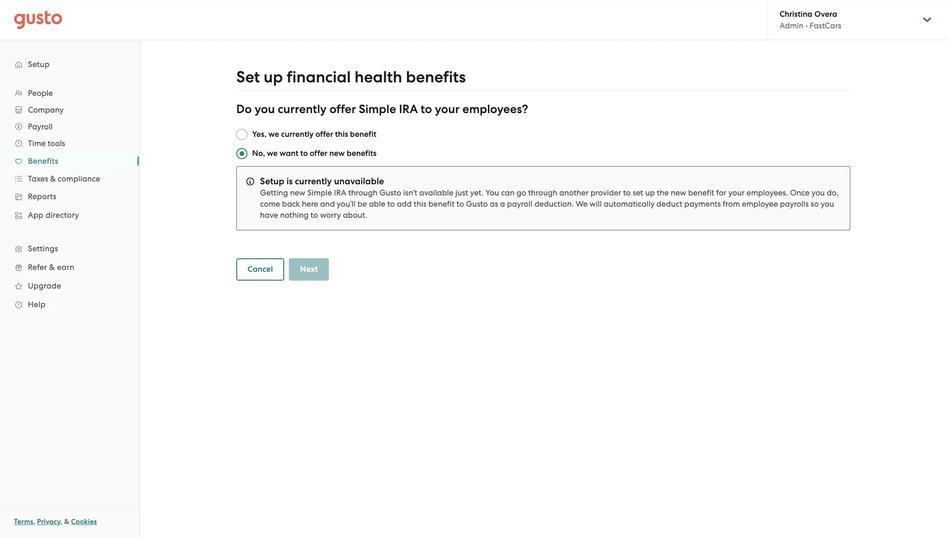 Task type: locate. For each thing, give the bounding box(es) containing it.
deduction.
[[535, 199, 574, 209]]

cookies button
[[71, 516, 97, 527]]

up
[[264, 67, 283, 87], [646, 188, 655, 197]]

1 horizontal spatial new
[[330, 148, 345, 158]]

offer down set up financial health benefits
[[330, 102, 356, 116]]

simple
[[359, 102, 396, 116], [308, 188, 332, 197]]

1 horizontal spatial benefits
[[406, 67, 466, 87]]

able
[[369, 199, 386, 209]]

setup up people
[[28, 60, 50, 69]]

we right yes,
[[269, 129, 279, 139]]

,
[[33, 518, 35, 526], [61, 518, 63, 526]]

setup up getting
[[260, 176, 285, 187]]

setup inside alert
[[260, 176, 285, 187]]

0 vertical spatial we
[[269, 129, 279, 139]]

we for yes,
[[269, 129, 279, 139]]

through up deduction.
[[529, 188, 558, 197]]

0 vertical spatial this
[[335, 129, 348, 139]]

& right taxes
[[50, 174, 56, 183]]

1 vertical spatial your
[[729, 188, 745, 197]]

currently inside alert
[[295, 176, 332, 187]]

reports link
[[9, 188, 130, 205]]

benefit up payments
[[689, 188, 715, 197]]

this
[[335, 129, 348, 139], [414, 199, 427, 209]]

0 vertical spatial offer
[[330, 102, 356, 116]]

provider
[[591, 188, 622, 197]]

ira up you'll
[[334, 188, 347, 197]]

currently
[[278, 102, 327, 116], [281, 129, 314, 139], [295, 176, 332, 187]]

offer down yes, we currently offer this benefit
[[310, 148, 328, 158]]

have
[[260, 210, 278, 220]]

privacy link
[[37, 518, 61, 526]]

1 horizontal spatial through
[[529, 188, 558, 197]]

new down yes, we currently offer this benefit
[[330, 148, 345, 158]]

to
[[421, 102, 432, 116], [300, 148, 308, 158], [624, 188, 631, 197], [388, 199, 395, 209], [457, 199, 464, 209], [311, 210, 318, 220]]

, left cookies button
[[61, 518, 63, 526]]

currently up yes, we currently offer this benefit
[[278, 102, 327, 116]]

new up back
[[290, 188, 306, 197]]

getting
[[260, 188, 288, 197]]

christina
[[780, 9, 813, 19]]

2 vertical spatial offer
[[310, 148, 328, 158]]

the
[[657, 188, 669, 197]]

this down isn't
[[414, 199, 427, 209]]

tools
[[48, 139, 65, 148]]

unavailable
[[334, 176, 384, 187]]

cancel link
[[236, 258, 284, 281]]

0 horizontal spatial setup
[[28, 60, 50, 69]]

your inside through gusto isn't available just yet. you can go through another provider to set up the new benefit for your employees. once you do, come back here and you'll be able to add this benefit to gusto as a payroll deduction. we will automatically deduct payments from employee payrolls so you have nothing to worry about.
[[729, 188, 745, 197]]

0 horizontal spatial up
[[264, 67, 283, 87]]

we right no,
[[267, 148, 278, 158]]

you up the so
[[812, 188, 826, 197]]

employees?
[[463, 102, 528, 116]]

through gusto isn't available just yet. you can go through another provider to set up the new benefit for your employees. once you do, come back here and you'll be able to add this benefit to gusto as a payroll deduction. we will automatically deduct payments from employee payrolls so you have nothing to worry about.
[[260, 188, 839, 220]]

1 horizontal spatial this
[[414, 199, 427, 209]]

ira down health on the left of the page
[[399, 102, 418, 116]]

here
[[302, 199, 318, 209]]

help link
[[9, 296, 130, 313]]

& inside dropdown button
[[50, 174, 56, 183]]

you
[[255, 102, 275, 116], [812, 188, 826, 197], [821, 199, 835, 209]]

0 vertical spatial &
[[50, 174, 56, 183]]

getting new simple ira
[[260, 188, 347, 197]]

0 vertical spatial benefit
[[350, 129, 377, 139]]

1 vertical spatial &
[[49, 263, 55, 272]]

benefits
[[28, 156, 58, 166]]

do
[[236, 102, 252, 116]]

1 horizontal spatial gusto
[[466, 199, 488, 209]]

1 vertical spatial ira
[[334, 188, 347, 197]]

gusto
[[380, 188, 402, 197], [466, 199, 488, 209]]

0 horizontal spatial benefits
[[347, 148, 377, 158]]

0 horizontal spatial ira
[[334, 188, 347, 197]]

gusto down "yet."
[[466, 199, 488, 209]]

setup inside 'link'
[[28, 60, 50, 69]]

earn
[[57, 263, 74, 272]]

gusto up able
[[380, 188, 402, 197]]

1 vertical spatial we
[[267, 148, 278, 158]]

currently up the getting new simple ira
[[295, 176, 332, 187]]

1 horizontal spatial setup
[[260, 176, 285, 187]]

0 vertical spatial gusto
[[380, 188, 402, 197]]

1 vertical spatial currently
[[281, 129, 314, 139]]

&
[[50, 174, 56, 183], [49, 263, 55, 272], [64, 518, 69, 526]]

1 horizontal spatial simple
[[359, 102, 396, 116]]

through up be
[[349, 188, 378, 197]]

, left privacy
[[33, 518, 35, 526]]

2 vertical spatial benefit
[[429, 199, 455, 209]]

0 horizontal spatial your
[[435, 102, 460, 116]]

we for no,
[[267, 148, 278, 158]]

2 vertical spatial currently
[[295, 176, 332, 187]]

1 vertical spatial benefits
[[347, 148, 377, 158]]

through
[[349, 188, 378, 197], [529, 188, 558, 197]]

currently for is
[[295, 176, 332, 187]]

benefit
[[350, 129, 377, 139], [689, 188, 715, 197], [429, 199, 455, 209]]

1 vertical spatial up
[[646, 188, 655, 197]]

1 vertical spatial you
[[812, 188, 826, 197]]

you down do, at the top right of page
[[821, 199, 835, 209]]

0 horizontal spatial through
[[349, 188, 378, 197]]

1 vertical spatial benefit
[[689, 188, 715, 197]]

you'll
[[337, 199, 356, 209]]

0 horizontal spatial benefit
[[350, 129, 377, 139]]

offer up no, we want to offer new benefits
[[316, 129, 333, 139]]

setup is currently unavailable
[[260, 176, 384, 187]]

0 vertical spatial benefits
[[406, 67, 466, 87]]

1 vertical spatial this
[[414, 199, 427, 209]]

list
[[0, 85, 139, 314]]

0 vertical spatial currently
[[278, 102, 327, 116]]

yes,
[[252, 129, 267, 139]]

currently for you
[[278, 102, 327, 116]]

new
[[330, 148, 345, 158], [290, 188, 306, 197], [671, 188, 687, 197]]

new up deduct
[[671, 188, 687, 197]]

2 horizontal spatial new
[[671, 188, 687, 197]]

this inside through gusto isn't available just yet. you can go through another provider to set up the new benefit for your employees. once you do, come back here and you'll be able to add this benefit to gusto as a payroll deduction. we will automatically deduct payments from employee payrolls so you have nothing to worry about.
[[414, 199, 427, 209]]

cancel
[[248, 264, 273, 274]]

1 vertical spatial gusto
[[466, 199, 488, 209]]

admin
[[780, 21, 804, 30]]

so
[[811, 199, 819, 209]]

currently for we
[[281, 129, 314, 139]]

0 vertical spatial up
[[264, 67, 283, 87]]

automatically
[[604, 199, 655, 209]]

we
[[269, 129, 279, 139], [267, 148, 278, 158]]

1 horizontal spatial ira
[[399, 102, 418, 116]]

simple down the setup is currently unavailable
[[308, 188, 332, 197]]

set up financial health benefits
[[236, 67, 466, 87]]

0 horizontal spatial gusto
[[380, 188, 402, 197]]

setup for setup
[[28, 60, 50, 69]]

1 vertical spatial offer
[[316, 129, 333, 139]]

No, we want to offer new benefits radio
[[236, 148, 248, 159]]

available
[[420, 188, 454, 197]]

1 vertical spatial setup
[[260, 176, 285, 187]]

will
[[590, 199, 602, 209]]

benefit down do you currently offer simple ira to your employees?
[[350, 129, 377, 139]]

nothing
[[280, 210, 309, 220]]

1 vertical spatial simple
[[308, 188, 332, 197]]

0 vertical spatial your
[[435, 102, 460, 116]]

health
[[355, 67, 402, 87]]

payments
[[685, 199, 721, 209]]

you right do
[[255, 102, 275, 116]]

simple down health on the left of the page
[[359, 102, 396, 116]]

currently up want
[[281, 129, 314, 139]]

2 horizontal spatial benefit
[[689, 188, 715, 197]]

add
[[397, 199, 412, 209]]

0 horizontal spatial simple
[[308, 188, 332, 197]]

& left cookies button
[[64, 518, 69, 526]]

setup is currently unavailable alert
[[236, 166, 851, 230]]

back
[[282, 199, 300, 209]]

& left earn
[[49, 263, 55, 272]]

2 , from the left
[[61, 518, 63, 526]]

1 horizontal spatial your
[[729, 188, 745, 197]]

1 horizontal spatial up
[[646, 188, 655, 197]]

benefit down available
[[429, 199, 455, 209]]

1 horizontal spatial ,
[[61, 518, 63, 526]]

benefits
[[406, 67, 466, 87], [347, 148, 377, 158]]

setup
[[28, 60, 50, 69], [260, 176, 285, 187]]

2 vertical spatial &
[[64, 518, 69, 526]]

0 horizontal spatial ,
[[33, 518, 35, 526]]

0 vertical spatial setup
[[28, 60, 50, 69]]

people
[[28, 88, 53, 98]]

this up no, we want to offer new benefits
[[335, 129, 348, 139]]

your
[[435, 102, 460, 116], [729, 188, 745, 197]]

0 horizontal spatial new
[[290, 188, 306, 197]]



Task type: vqa. For each thing, say whether or not it's contained in the screenshot.
the middle Benefit
yes



Task type: describe. For each thing, give the bounding box(es) containing it.
new inside through gusto isn't available just yet. you can go through another provider to set up the new benefit for your employees. once you do, come back here and you'll be able to add this benefit to gusto as a payroll deduction. we will automatically deduct payments from employee payrolls so you have nothing to worry about.
[[671, 188, 687, 197]]

time
[[28, 139, 46, 148]]

for
[[717, 188, 727, 197]]

isn't
[[404, 188, 418, 197]]

go
[[517, 188, 527, 197]]

1 , from the left
[[33, 518, 35, 526]]

do,
[[827, 188, 839, 197]]

2 through from the left
[[529, 188, 558, 197]]

refer & earn link
[[9, 259, 130, 276]]

up inside through gusto isn't available just yet. you can go through another provider to set up the new benefit for your employees. once you do, come back here and you'll be able to add this benefit to gusto as a payroll deduction. we will automatically deduct payments from employee payrolls so you have nothing to worry about.
[[646, 188, 655, 197]]

compliance
[[58, 174, 100, 183]]

is
[[287, 176, 293, 187]]

1 through from the left
[[349, 188, 378, 197]]

do you currently offer simple ira to your employees?
[[236, 102, 528, 116]]

as
[[490, 199, 499, 209]]

fastcars
[[810, 21, 842, 30]]

about.
[[343, 210, 368, 220]]

payrolls
[[781, 199, 809, 209]]

just
[[456, 188, 469, 197]]

settings
[[28, 244, 58, 253]]

cookies
[[71, 518, 97, 526]]

benefits link
[[9, 153, 130, 169]]

company
[[28, 105, 64, 115]]

list containing people
[[0, 85, 139, 314]]

yet.
[[471, 188, 484, 197]]

company button
[[9, 101, 130, 118]]

once
[[791, 188, 810, 197]]

app
[[28, 210, 44, 220]]

directory
[[46, 210, 79, 220]]

be
[[358, 199, 367, 209]]

taxes & compliance button
[[9, 170, 130, 187]]

0 vertical spatial simple
[[359, 102, 396, 116]]

0 vertical spatial you
[[255, 102, 275, 116]]

terms
[[14, 518, 33, 526]]

setup link
[[9, 56, 130, 73]]

from
[[723, 199, 741, 209]]

another
[[560, 188, 589, 197]]

payroll button
[[9, 118, 130, 135]]

come
[[260, 199, 280, 209]]

home image
[[14, 10, 62, 29]]

offer for simple
[[330, 102, 356, 116]]

gusto navigation element
[[0, 40, 139, 329]]

taxes & compliance
[[28, 174, 100, 183]]

taxes
[[28, 174, 48, 183]]

terms link
[[14, 518, 33, 526]]

ira inside setup is currently unavailable alert
[[334, 188, 347, 197]]

refer & earn
[[28, 263, 74, 272]]

no,
[[252, 148, 265, 158]]

upgrade link
[[9, 277, 130, 294]]

& for compliance
[[50, 174, 56, 183]]

app directory link
[[9, 207, 130, 223]]

no, we want to offer new benefits
[[252, 148, 377, 158]]

terms , privacy , & cookies
[[14, 518, 97, 526]]

payroll
[[28, 122, 53, 131]]

financial
[[287, 67, 351, 87]]

•
[[806, 21, 808, 30]]

and
[[320, 199, 335, 209]]

time tools
[[28, 139, 65, 148]]

help
[[28, 300, 46, 309]]

deduct
[[657, 199, 683, 209]]

can
[[501, 188, 515, 197]]

app directory
[[28, 210, 79, 220]]

we
[[576, 199, 588, 209]]

refer
[[28, 263, 47, 272]]

people button
[[9, 85, 130, 101]]

set
[[633, 188, 644, 197]]

setup for setup is currently unavailable
[[260, 176, 285, 187]]

1 horizontal spatial benefit
[[429, 199, 455, 209]]

time tools button
[[9, 135, 130, 152]]

0 horizontal spatial this
[[335, 129, 348, 139]]

settings link
[[9, 240, 130, 257]]

set
[[236, 67, 260, 87]]

employees.
[[747, 188, 789, 197]]

upgrade
[[28, 281, 61, 290]]

privacy
[[37, 518, 61, 526]]

0 vertical spatial ira
[[399, 102, 418, 116]]

a
[[500, 199, 505, 209]]

& for earn
[[49, 263, 55, 272]]

yes, we currently offer this benefit
[[252, 129, 377, 139]]

Yes, we currently offer this benefit radio
[[236, 129, 248, 140]]

employee
[[743, 199, 779, 209]]

you
[[486, 188, 500, 197]]

offer for this
[[316, 129, 333, 139]]

reports
[[28, 192, 57, 201]]

simple inside setup is currently unavailable alert
[[308, 188, 332, 197]]

2 vertical spatial you
[[821, 199, 835, 209]]

christina overa admin • fastcars
[[780, 9, 842, 30]]

payroll
[[507, 199, 533, 209]]

want
[[280, 148, 299, 158]]



